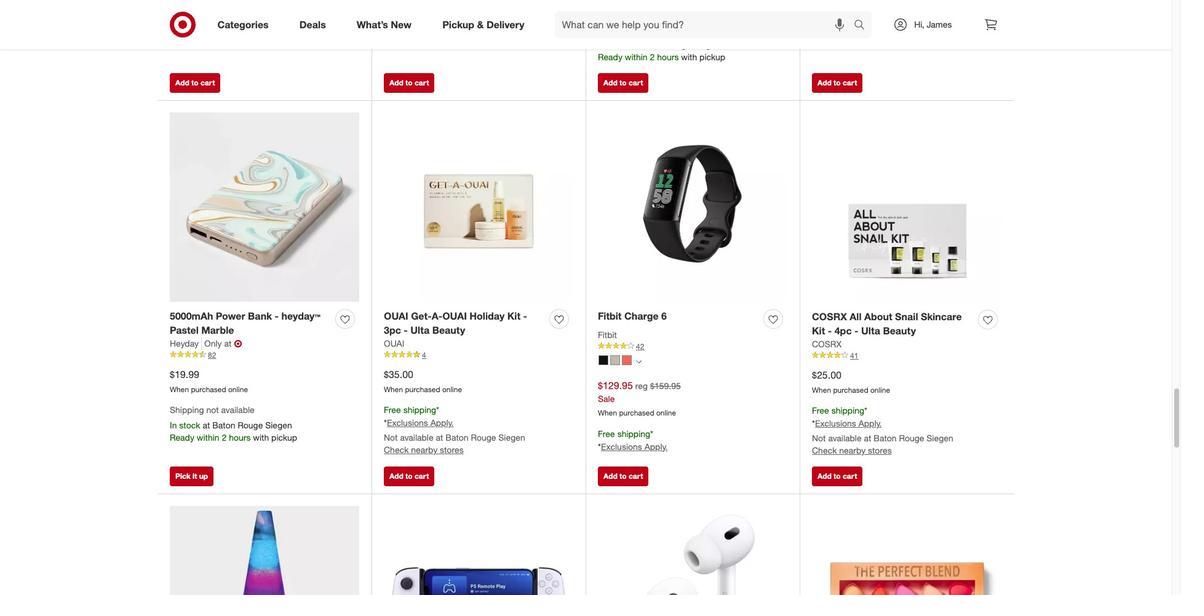 Task type: locate. For each thing, give the bounding box(es) containing it.
bank
[[248, 310, 272, 322]]

purchased for $35.00
[[405, 385, 440, 394]]

stock
[[179, 26, 200, 36], [607, 40, 628, 50], [179, 420, 200, 431]]

1 vertical spatial cosrx
[[812, 339, 842, 349]]

online for $35.00
[[442, 385, 462, 394]]

apply.
[[216, 11, 239, 21], [645, 25, 668, 35], [430, 418, 454, 428], [859, 418, 882, 429], [645, 441, 668, 452]]

check
[[384, 18, 409, 28], [812, 21, 837, 31], [384, 445, 409, 455], [812, 446, 837, 456]]

not
[[812, 8, 826, 19], [384, 433, 398, 443], [812, 433, 826, 444]]

siegen
[[927, 8, 953, 19], [265, 26, 292, 36], [693, 40, 720, 50], [265, 420, 292, 431], [498, 433, 525, 443], [927, 433, 953, 444]]

fitbit up obsidian / black aluminum image
[[598, 330, 617, 340]]

hours for shipping not available in stock at  baton rouge siegen ready within 2 hours with pickup
[[229, 433, 251, 443]]

1 vertical spatial in
[[598, 40, 605, 50]]

when down sale
[[598, 408, 617, 418]]

82 link
[[170, 350, 359, 361]]

cosrx down 4pc
[[812, 339, 842, 349]]

rouge inside not available at baton rouge siegen check nearby stores
[[899, 8, 924, 19]]

siegen inside free shipping * * exclusions apply. in stock at  baton rouge siegen ready within 2 hours with pickup
[[693, 40, 720, 50]]

0 vertical spatial 2
[[222, 38, 227, 48]]

up
[[199, 472, 208, 481]]

exclusions apply. button
[[173, 10, 239, 23], [601, 24, 668, 37], [387, 417, 454, 430], [815, 418, 882, 430], [601, 441, 668, 453]]

2 vertical spatial ready
[[170, 433, 194, 443]]

beauty down snail
[[883, 325, 916, 337]]

1 vertical spatial stock
[[607, 40, 628, 50]]

ready for * exclusions apply. in stock at  baton rouge siegen ready within 2 hours
[[170, 38, 194, 48]]

14.5" lava lamp blue - lava lite image
[[170, 506, 359, 596], [170, 506, 359, 596]]

when down '$25.00'
[[812, 385, 831, 395]]

online for $19.99
[[228, 385, 248, 394]]

get-
[[411, 310, 432, 322]]

- right holiday
[[523, 310, 527, 322]]

when inside $19.99 when purchased online
[[170, 385, 189, 394]]

ouai down 3pc
[[384, 338, 404, 349]]

0 horizontal spatial kit
[[507, 310, 520, 322]]

cosrx all about snail skincare kit - 4pc - ulta beauty link
[[812, 310, 973, 338]]

kit for ouai get-a-ouai holiday kit - 3pc - ulta beauty
[[507, 310, 520, 322]]

42
[[636, 342, 644, 351]]

purchased inside $19.99 when purchased online
[[191, 385, 226, 394]]

obsidian / black aluminum image
[[599, 355, 608, 365]]

rouge inside shipping not available in stock at  baton rouge siegen ready within 2 hours with pickup
[[238, 420, 263, 431]]

1 cosrx from the top
[[812, 311, 847, 323]]

online inside $25.00 when purchased online
[[870, 385, 890, 395]]

0 vertical spatial fitbit
[[598, 310, 622, 322]]

$159.95
[[650, 381, 681, 391]]

when
[[170, 385, 189, 394], [384, 385, 403, 394], [812, 385, 831, 395], [598, 408, 617, 418]]

cosrx up 4pc
[[812, 311, 847, 323]]

add
[[175, 78, 189, 87], [389, 78, 403, 87], [604, 78, 618, 87], [818, 78, 832, 87], [389, 472, 403, 481], [604, 472, 618, 481], [818, 472, 832, 481]]

42 link
[[598, 341, 787, 352]]

fitbit up fitbit link
[[598, 310, 622, 322]]

1 vertical spatial within
[[625, 52, 648, 62]]

pickup
[[442, 18, 474, 31]]

shipping
[[617, 12, 650, 23], [403, 405, 436, 416], [832, 406, 864, 416], [617, 429, 650, 439]]

check inside not available at baton rouge siegen check nearby stores
[[812, 21, 837, 31]]

at inside not available at baton rouge siegen check nearby stores
[[864, 8, 871, 19]]

ouai for ouai get-a-ouai holiday kit - 3pc - ulta beauty
[[384, 310, 408, 322]]

kit right holiday
[[507, 310, 520, 322]]

baton inside free shipping * * exclusions apply. in stock at  baton rouge siegen ready within 2 hours with pickup
[[641, 40, 664, 50]]

online up shipping not available in stock at  baton rouge siegen ready within 2 hours with pickup
[[228, 385, 248, 394]]

* inside * exclusions apply. in stock at  baton rouge siegen ready within 2 hours
[[170, 11, 173, 21]]

online inside $19.99 when purchased online
[[228, 385, 248, 394]]

about
[[864, 311, 892, 323]]

ouai get-a-ouai holiday kit - 3pc - ulta beauty link
[[384, 309, 544, 338]]

0 horizontal spatial pickup
[[271, 433, 297, 443]]

fitbit charge 6
[[598, 310, 667, 322]]

0 vertical spatial stock
[[179, 26, 200, 36]]

1 vertical spatial ready
[[598, 52, 623, 62]]

exclusions inside free shipping * * exclusions apply. in stock at  baton rouge siegen ready within 2 hours with pickup
[[601, 25, 642, 35]]

pickup & delivery link
[[432, 11, 540, 38]]

what's new link
[[346, 11, 427, 38]]

with inside shipping not available in stock at  baton rouge siegen ready within 2 hours with pickup
[[253, 433, 269, 443]]

0 vertical spatial with
[[681, 52, 697, 62]]

1 horizontal spatial free shipping * * exclusions apply. not available at baton rouge siegen check nearby stores
[[812, 406, 953, 456]]

siegen inside shipping not available in stock at  baton rouge siegen ready within 2 hours with pickup
[[265, 420, 292, 431]]

beauty inside ouai get-a-ouai holiday kit - 3pc - ulta beauty
[[432, 324, 465, 336]]

available up search
[[828, 8, 862, 19]]

pick it up
[[175, 472, 208, 481]]

1 horizontal spatial ulta
[[861, 325, 880, 337]]

2 vertical spatial within
[[197, 433, 219, 443]]

in inside shipping not available in stock at  baton rouge siegen ready within 2 hours with pickup
[[170, 420, 177, 431]]

hours inside * exclusions apply. in stock at  baton rouge siegen ready within 2 hours
[[229, 38, 251, 48]]

ouai up 3pc
[[384, 310, 408, 322]]

when down $19.99
[[170, 385, 189, 394]]

apply. for fitbit charge 6
[[645, 441, 668, 452]]

2 inside free shipping * * exclusions apply. in stock at  baton rouge siegen ready within 2 hours with pickup
[[650, 52, 655, 62]]

2 vertical spatial hours
[[229, 433, 251, 443]]

pick
[[175, 472, 191, 481]]

hours for * exclusions apply. in stock at  baton rouge siegen ready within 2 hours
[[229, 38, 251, 48]]

0 horizontal spatial beauty
[[432, 324, 465, 336]]

free shipping * * exclusions apply. not available at baton rouge siegen check nearby stores for $25.00
[[812, 406, 953, 456]]

1 horizontal spatial pickup
[[700, 52, 725, 62]]

2 inside * exclusions apply. in stock at  baton rouge siegen ready within 2 hours
[[222, 38, 227, 48]]

kit
[[507, 310, 520, 322], [812, 325, 825, 337]]

2 cosrx from the top
[[812, 339, 842, 349]]

delivery
[[487, 18, 524, 31]]

airpods pro (2nd generation) with magsafe case (usb‑c) image
[[598, 506, 787, 596], [598, 506, 787, 596]]

cart
[[201, 78, 215, 87], [415, 78, 429, 87], [629, 78, 643, 87], [843, 78, 857, 87], [415, 472, 429, 481], [629, 472, 643, 481], [843, 472, 857, 481]]

shipping for ouai get-a-ouai holiday kit - 3pc - ulta beauty
[[403, 405, 436, 416]]

2 for * exclusions apply. in stock at  baton rouge siegen ready within 2 hours
[[222, 38, 227, 48]]

What can we help you find? suggestions appear below search field
[[555, 11, 857, 38]]

- right bank
[[275, 310, 279, 322]]

in inside free shipping * * exclusions apply. in stock at  baton rouge siegen ready within 2 hours with pickup
[[598, 40, 605, 50]]

kit up cosrx link
[[812, 325, 825, 337]]

online for $25.00
[[870, 385, 890, 395]]

5000mah power bank - heyday™ pastel marble
[[170, 310, 320, 336]]

2 vertical spatial 2
[[222, 433, 227, 443]]

$129.95 reg $159.95 sale when purchased online
[[598, 380, 681, 418]]

purchased down $35.00 on the bottom of the page
[[405, 385, 440, 394]]

nearby inside not available at baton rouge siegen check nearby stores
[[839, 21, 866, 31]]

free for ouai get-a-ouai holiday kit - 3pc - ulta beauty
[[384, 405, 401, 416]]

1 vertical spatial pickup
[[271, 433, 297, 443]]

1 horizontal spatial with
[[681, 52, 697, 62]]

all colors image
[[636, 360, 642, 365]]

ready
[[170, 38, 194, 48], [598, 52, 623, 62], [170, 433, 194, 443]]

1 vertical spatial with
[[253, 433, 269, 443]]

shipping not available in stock at  baton rouge siegen ready within 2 hours with pickup
[[170, 405, 297, 443]]

1 fitbit from the top
[[598, 310, 622, 322]]

what's new
[[357, 18, 412, 31]]

within for * exclusions apply. in stock at  baton rouge siegen ready within 2 hours
[[197, 38, 219, 48]]

purchased up not
[[191, 385, 226, 394]]

search button
[[849, 11, 878, 41]]

$35.00
[[384, 368, 413, 381]]

backbone one mobile gaming controller for iphone - playstation edition - white (lightning) image
[[384, 506, 573, 596], [384, 506, 573, 596]]

exclusions inside * exclusions apply. in stock at  baton rouge siegen ready within 2 hours
[[173, 11, 214, 21]]

fitbit
[[598, 310, 622, 322], [598, 330, 617, 340]]

0 vertical spatial pickup
[[700, 52, 725, 62]]

heyday
[[170, 338, 199, 349]]

available right not
[[221, 405, 255, 416]]

the perfect blend makeup sponge gift set - 6ct image
[[812, 506, 1002, 596], [812, 506, 1002, 596]]

ulta down about
[[861, 325, 880, 337]]

ready for shipping not available in stock at  baton rouge siegen ready within 2 hours with pickup
[[170, 433, 194, 443]]

online
[[228, 385, 248, 394], [442, 385, 462, 394], [870, 385, 890, 395], [656, 408, 676, 418]]

1 vertical spatial fitbit
[[598, 330, 617, 340]]

- left 4pc
[[828, 325, 832, 337]]

not for ouai get-a-ouai holiday kit - 3pc - ulta beauty
[[384, 433, 398, 443]]

ulta for all
[[861, 325, 880, 337]]

stores
[[440, 18, 464, 28], [868, 21, 892, 31], [440, 445, 464, 455], [868, 446, 892, 456]]

in inside * exclusions apply. in stock at  baton rouge siegen ready within 2 hours
[[170, 26, 177, 36]]

when down $35.00 on the bottom of the page
[[384, 385, 403, 394]]

search
[[849, 19, 878, 32]]

when inside $35.00 when purchased online
[[384, 385, 403, 394]]

shipping for cosrx all about snail skincare kit - 4pc - ulta beauty
[[832, 406, 864, 416]]

it
[[193, 472, 197, 481]]

when inside $25.00 when purchased online
[[812, 385, 831, 395]]

beauty down a-
[[432, 324, 465, 336]]

kit inside cosrx all about snail skincare kit - 4pc - ulta beauty
[[812, 325, 825, 337]]

0 vertical spatial ready
[[170, 38, 194, 48]]

with
[[681, 52, 697, 62], [253, 433, 269, 443]]

- right 3pc
[[404, 324, 408, 336]]

2 inside shipping not available in stock at  baton rouge siegen ready within 2 hours with pickup
[[222, 433, 227, 443]]

0 horizontal spatial ulta
[[410, 324, 430, 336]]

online inside $35.00 when purchased online
[[442, 385, 462, 394]]

ready inside shipping not available in stock at  baton rouge siegen ready within 2 hours with pickup
[[170, 433, 194, 443]]

&
[[477, 18, 484, 31]]

fitbit for fitbit charge 6
[[598, 310, 622, 322]]

within for shipping not available in stock at  baton rouge siegen ready within 2 hours with pickup
[[197, 433, 219, 443]]

when for $25.00
[[812, 385, 831, 395]]

baton
[[874, 8, 897, 19], [212, 26, 235, 36], [641, 40, 664, 50], [212, 420, 235, 431], [446, 433, 469, 443], [874, 433, 897, 444]]

2 vertical spatial in
[[170, 420, 177, 431]]

2 for shipping not available in stock at  baton rouge siegen ready within 2 hours with pickup
[[222, 433, 227, 443]]

3pc
[[384, 324, 401, 336]]

ouai get-a-ouai holiday kit - 3pc - ulta beauty image
[[384, 113, 573, 302], [384, 113, 573, 302]]

heyday link
[[170, 338, 202, 350]]

rouge inside * exclusions apply. in stock at  baton rouge siegen ready within 2 hours
[[238, 26, 263, 36]]

beauty
[[432, 324, 465, 336], [883, 325, 916, 337]]

* exclusions apply. in stock at  baton rouge siegen ready within 2 hours
[[170, 11, 292, 48]]

stock inside shipping not available in stock at  baton rouge siegen ready within 2 hours with pickup
[[179, 420, 200, 431]]

hi, james
[[914, 19, 952, 30]]

0 horizontal spatial free shipping * * exclusions apply. not available at baton rouge siegen check nearby stores
[[384, 405, 525, 455]]

- inside 5000mah power bank - heyday™ pastel marble
[[275, 310, 279, 322]]

ulta inside ouai get-a-ouai holiday kit - 3pc - ulta beauty
[[410, 324, 430, 336]]

2
[[222, 38, 227, 48], [650, 52, 655, 62], [222, 433, 227, 443]]

hours inside shipping not available in stock at  baton rouge siegen ready within 2 hours with pickup
[[229, 433, 251, 443]]

purchased down reg
[[619, 408, 654, 418]]

4 link
[[384, 350, 573, 361]]

when inside $129.95 reg $159.95 sale when purchased online
[[598, 408, 617, 418]]

exclusions inside free shipping * * exclusions apply.
[[601, 441, 642, 452]]

apply. for cosrx all about snail skincare kit - 4pc - ulta beauty
[[859, 418, 882, 429]]

-
[[275, 310, 279, 322], [523, 310, 527, 322], [404, 324, 408, 336], [828, 325, 832, 337], [855, 325, 859, 337]]

available inside shipping not available in stock at  baton rouge siegen ready within 2 hours with pickup
[[221, 405, 255, 416]]

within inside shipping not available in stock at  baton rouge siegen ready within 2 hours with pickup
[[197, 433, 219, 443]]

5000mah power bank - heyday™ pastel marble image
[[170, 113, 359, 302], [170, 113, 359, 302]]

ulta
[[410, 324, 430, 336], [861, 325, 880, 337]]

shipping inside free shipping * * exclusions apply.
[[617, 429, 650, 439]]

charge
[[624, 310, 659, 322]]

beauty inside cosrx all about snail skincare kit - 4pc - ulta beauty
[[883, 325, 916, 337]]

within inside * exclusions apply. in stock at  baton rouge siegen ready within 2 hours
[[197, 38, 219, 48]]

free
[[598, 12, 615, 23], [384, 405, 401, 416], [812, 406, 829, 416], [598, 429, 615, 439]]

ulta down get-
[[410, 324, 430, 336]]

1 vertical spatial hours
[[657, 52, 679, 62]]

in
[[170, 26, 177, 36], [598, 40, 605, 50], [170, 420, 177, 431]]

online down 41 'link' on the bottom
[[870, 385, 890, 395]]

hours
[[229, 38, 251, 48], [657, 52, 679, 62], [229, 433, 251, 443]]

0 vertical spatial kit
[[507, 310, 520, 322]]

all
[[850, 311, 862, 323]]

online down 4 link
[[442, 385, 462, 394]]

kit inside ouai get-a-ouai holiday kit - 3pc - ulta beauty
[[507, 310, 520, 322]]

siegen inside not available at baton rouge siegen check nearby stores
[[927, 8, 953, 19]]

holiday
[[470, 310, 505, 322]]

at inside heyday only at ¬
[[224, 338, 232, 349]]

check nearby stores
[[384, 18, 464, 28]]

stock inside * exclusions apply. in stock at  baton rouge siegen ready within 2 hours
[[179, 26, 200, 36]]

2 fitbit from the top
[[598, 330, 617, 340]]

cosrx
[[812, 311, 847, 323], [812, 339, 842, 349]]

ulta inside cosrx all about snail skincare kit - 4pc - ulta beauty
[[861, 325, 880, 337]]

free shipping * * exclusions apply.
[[598, 429, 668, 452]]

add to cart
[[175, 78, 215, 87], [389, 78, 429, 87], [604, 78, 643, 87], [818, 78, 857, 87], [389, 472, 429, 481], [604, 472, 643, 481], [818, 472, 857, 481]]

0 vertical spatial cosrx
[[812, 311, 847, 323]]

apply. inside free shipping * * exclusions apply.
[[645, 441, 668, 452]]

available inside not available at baton rouge siegen check nearby stores
[[828, 8, 862, 19]]

cosrx inside cosrx all about snail skincare kit - 4pc - ulta beauty
[[812, 311, 847, 323]]

free shipping * * exclusions apply. not available at baton rouge siegen check nearby stores down $35.00 when purchased online
[[384, 405, 525, 455]]

at inside * exclusions apply. in stock at  baton rouge siegen ready within 2 hours
[[203, 26, 210, 36]]

free shipping * * exclusions apply. not available at baton rouge siegen check nearby stores for $35.00
[[384, 405, 525, 455]]

1 vertical spatial 2
[[650, 52, 655, 62]]

ready inside * exclusions apply. in stock at  baton rouge siegen ready within 2 hours
[[170, 38, 194, 48]]

cosrx all about snail skincare kit - 4pc - ulta beauty image
[[812, 113, 1002, 303], [812, 113, 1002, 303]]

online down $159.95
[[656, 408, 676, 418]]

free shipping * * exclusions apply. not available at baton rouge siegen check nearby stores down $25.00 when purchased online
[[812, 406, 953, 456]]

all colors element
[[636, 358, 642, 365]]

cosrx all about snail skincare kit - 4pc - ulta beauty
[[812, 311, 962, 337]]

0 vertical spatial within
[[197, 38, 219, 48]]

fitbit charge 6 image
[[598, 113, 787, 302], [598, 113, 787, 302]]

purchased for $19.99
[[191, 385, 226, 394]]

0 vertical spatial hours
[[229, 38, 251, 48]]

purchased inside $35.00 when purchased online
[[405, 385, 440, 394]]

1 vertical spatial kit
[[812, 325, 825, 337]]

within
[[197, 38, 219, 48], [625, 52, 648, 62], [197, 433, 219, 443]]

pick it up button
[[170, 467, 214, 486]]

0 horizontal spatial with
[[253, 433, 269, 443]]

free inside free shipping * * exclusions apply.
[[598, 429, 615, 439]]

2 vertical spatial stock
[[179, 420, 200, 431]]

apply. inside free shipping * * exclusions apply. in stock at  baton rouge siegen ready within 2 hours with pickup
[[645, 25, 668, 35]]

add to cart button
[[170, 73, 220, 93], [384, 73, 435, 93], [598, 73, 649, 93], [812, 73, 863, 93], [384, 467, 435, 486], [598, 467, 649, 486], [812, 467, 863, 486]]

at
[[864, 8, 871, 19], [203, 26, 210, 36], [631, 40, 638, 50], [224, 338, 232, 349], [203, 420, 210, 431], [436, 433, 443, 443], [864, 433, 871, 444]]

1 horizontal spatial kit
[[812, 325, 825, 337]]

1 horizontal spatial beauty
[[883, 325, 916, 337]]

ready inside free shipping * * exclusions apply. in stock at  baton rouge siegen ready within 2 hours with pickup
[[598, 52, 623, 62]]

purchased down '$25.00'
[[833, 385, 868, 395]]

purchased inside $25.00 when purchased online
[[833, 385, 868, 395]]

0 vertical spatial in
[[170, 26, 177, 36]]

when for $35.00
[[384, 385, 403, 394]]

purchased
[[191, 385, 226, 394], [405, 385, 440, 394], [833, 385, 868, 395], [619, 408, 654, 418]]

$25.00 when purchased online
[[812, 369, 890, 395]]

heyday™
[[281, 310, 320, 322]]



Task type: describe. For each thing, give the bounding box(es) containing it.
5000mah power bank - heyday™ pastel marble link
[[170, 309, 330, 338]]

categories
[[217, 18, 269, 31]]

within inside free shipping * * exclusions apply. in stock at  baton rouge siegen ready within 2 hours with pickup
[[625, 52, 648, 62]]

$19.99 when purchased online
[[170, 368, 248, 394]]

coral / champagne gold aluminum image
[[622, 355, 632, 365]]

stock for * exclusions apply. in stock at  baton rouge siegen ready within 2 hours
[[179, 26, 200, 36]]

apply. for ouai get-a-ouai holiday kit - 3pc - ulta beauty
[[430, 418, 454, 428]]

at inside free shipping * * exclusions apply. in stock at  baton rouge siegen ready within 2 hours with pickup
[[631, 40, 638, 50]]

$35.00 when purchased online
[[384, 368, 462, 394]]

ouai for ouai link
[[384, 338, 404, 349]]

82
[[208, 350, 216, 360]]

not
[[206, 405, 219, 416]]

deals
[[299, 18, 326, 31]]

marble
[[201, 324, 234, 336]]

in for * exclusions apply. in stock at  baton rouge siegen ready within 2 hours
[[170, 26, 177, 36]]

beauty for snail
[[883, 325, 916, 337]]

porcelain / silver aluminum image
[[610, 355, 620, 365]]

cosrx for cosrx all about snail skincare kit - 4pc - ulta beauty
[[812, 311, 847, 323]]

41 link
[[812, 350, 1002, 361]]

stores inside not available at baton rouge siegen check nearby stores
[[868, 21, 892, 31]]

41
[[850, 351, 858, 360]]

new
[[391, 18, 412, 31]]

shipping
[[170, 405, 204, 416]]

stock for shipping not available in stock at  baton rouge siegen ready within 2 hours with pickup
[[179, 420, 200, 431]]

$19.99
[[170, 368, 199, 381]]

skincare
[[921, 311, 962, 323]]

stock inside free shipping * * exclusions apply. in stock at  baton rouge siegen ready within 2 hours with pickup
[[607, 40, 628, 50]]

when for $19.99
[[170, 385, 189, 394]]

shipping inside free shipping * * exclusions apply. in stock at  baton rouge siegen ready within 2 hours with pickup
[[617, 12, 650, 23]]

ulta for get-
[[410, 324, 430, 336]]

only
[[204, 338, 222, 349]]

not inside not available at baton rouge siegen check nearby stores
[[812, 8, 826, 19]]

¬
[[234, 337, 242, 350]]

$25.00
[[812, 369, 842, 381]]

4
[[422, 350, 426, 360]]

rouge inside free shipping * * exclusions apply. in stock at  baton rouge siegen ready within 2 hours with pickup
[[666, 40, 691, 50]]

a-
[[432, 310, 442, 322]]

6
[[661, 310, 667, 322]]

heyday only at ¬
[[170, 337, 242, 350]]

online inside $129.95 reg $159.95 sale when purchased online
[[656, 408, 676, 418]]

james
[[927, 19, 952, 30]]

available down $35.00 when purchased online
[[400, 433, 433, 443]]

free inside free shipping * * exclusions apply. in stock at  baton rouge siegen ready within 2 hours with pickup
[[598, 12, 615, 23]]

exclusions for fitbit charge 6
[[601, 441, 642, 452]]

snail
[[895, 311, 918, 323]]

5000mah
[[170, 310, 213, 322]]

baton inside shipping not available in stock at  baton rouge siegen ready within 2 hours with pickup
[[212, 420, 235, 431]]

not for cosrx all about snail skincare kit - 4pc - ulta beauty
[[812, 433, 826, 444]]

free for cosrx all about snail skincare kit - 4pc - ulta beauty
[[812, 406, 829, 416]]

baton inside * exclusions apply. in stock at  baton rouge siegen ready within 2 hours
[[212, 26, 235, 36]]

purchased for $25.00
[[833, 385, 868, 395]]

what's
[[357, 18, 388, 31]]

baton inside not available at baton rouge siegen check nearby stores
[[874, 8, 897, 19]]

ouai left holiday
[[442, 310, 467, 322]]

- right 4pc
[[855, 325, 859, 337]]

sale
[[598, 394, 615, 404]]

hours inside free shipping * * exclusions apply. in stock at  baton rouge siegen ready within 2 hours with pickup
[[657, 52, 679, 62]]

free shipping * * exclusions apply. in stock at  baton rouge siegen ready within 2 hours with pickup
[[598, 12, 725, 62]]

in for shipping not available in stock at  baton rouge siegen ready within 2 hours with pickup
[[170, 420, 177, 431]]

pastel
[[170, 324, 199, 336]]

hi,
[[914, 19, 924, 30]]

siegen inside * exclusions apply. in stock at  baton rouge siegen ready within 2 hours
[[265, 26, 292, 36]]

available down $25.00 when purchased online
[[828, 433, 862, 444]]

fitbit link
[[598, 329, 617, 341]]

at inside shipping not available in stock at  baton rouge siegen ready within 2 hours with pickup
[[203, 420, 210, 431]]

ouai link
[[384, 338, 404, 350]]

pickup inside free shipping * * exclusions apply. in stock at  baton rouge siegen ready within 2 hours with pickup
[[700, 52, 725, 62]]

kit for cosrx all about snail skincare kit - 4pc - ulta beauty
[[812, 325, 825, 337]]

exclusions for ouai get-a-ouai holiday kit - 3pc - ulta beauty
[[387, 418, 428, 428]]

pickup & delivery
[[442, 18, 524, 31]]

purchased inside $129.95 reg $159.95 sale when purchased online
[[619, 408, 654, 418]]

not available at baton rouge siegen check nearby stores
[[812, 8, 953, 31]]

categories link
[[207, 11, 284, 38]]

reg
[[635, 381, 648, 391]]

with inside free shipping * * exclusions apply. in stock at  baton rouge siegen ready within 2 hours with pickup
[[681, 52, 697, 62]]

exclusions for cosrx all about snail skincare kit - 4pc - ulta beauty
[[815, 418, 856, 429]]

fitbit for fitbit
[[598, 330, 617, 340]]

power
[[216, 310, 245, 322]]

deals link
[[289, 11, 341, 38]]

$129.95
[[598, 380, 633, 392]]

apply. inside * exclusions apply. in stock at  baton rouge siegen ready within 2 hours
[[216, 11, 239, 21]]

4pc
[[835, 325, 852, 337]]

cosrx link
[[812, 338, 842, 350]]

beauty for ouai
[[432, 324, 465, 336]]

cosrx for cosrx
[[812, 339, 842, 349]]

pickup inside shipping not available in stock at  baton rouge siegen ready within 2 hours with pickup
[[271, 433, 297, 443]]

ouai get-a-ouai holiday kit - 3pc - ulta beauty
[[384, 310, 527, 336]]

fitbit charge 6 link
[[598, 309, 667, 323]]

shipping for fitbit charge 6
[[617, 429, 650, 439]]

free for fitbit charge 6
[[598, 429, 615, 439]]



Task type: vqa. For each thing, say whether or not it's contained in the screenshot.
the leftmost item
no



